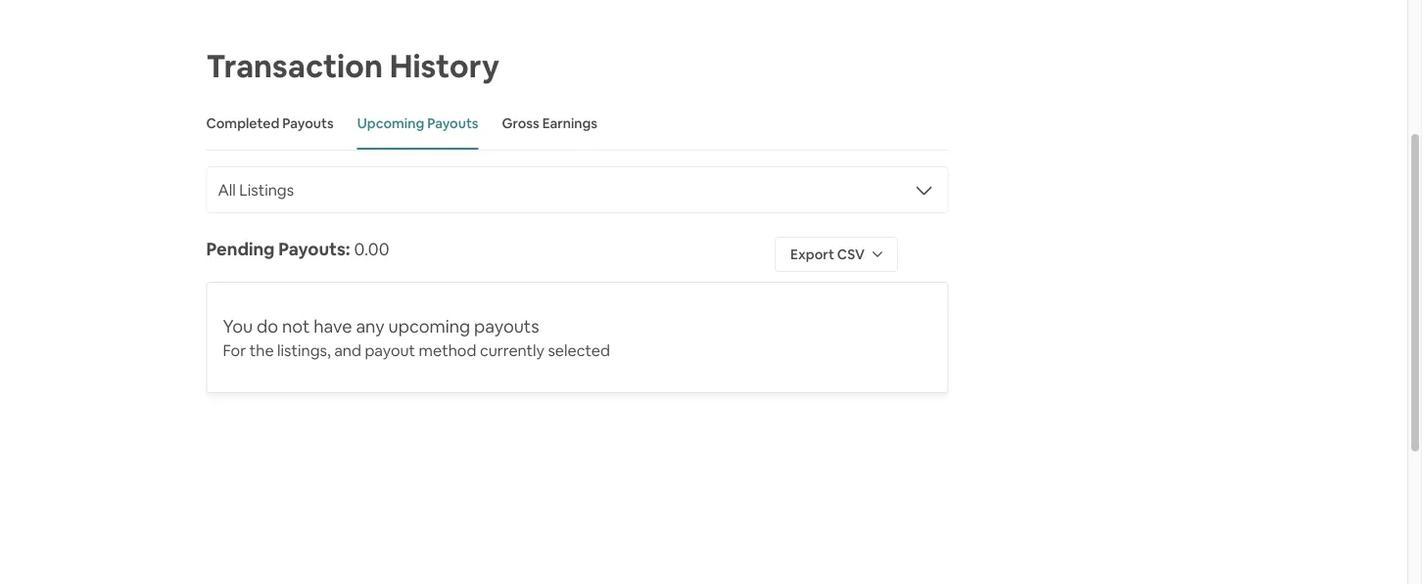 Task type: describe. For each thing, give the bounding box(es) containing it.
selected
[[548, 340, 610, 361]]

upcoming payouts button
[[357, 99, 479, 150]]

any
[[356, 315, 385, 338]]

have
[[314, 315, 352, 338]]

gross earnings
[[502, 115, 598, 132]]

completed payouts
[[206, 115, 334, 132]]

0.00
[[354, 238, 389, 261]]

listings,
[[277, 340, 331, 361]]

earnings
[[542, 115, 598, 132]]

export csv button
[[775, 237, 898, 272]]

payouts for completed
[[282, 115, 334, 132]]

upcoming payouts
[[357, 115, 479, 132]]

transaction history
[[206, 45, 499, 86]]

the
[[250, 340, 274, 361]]

you
[[223, 315, 253, 338]]

gross earnings button
[[502, 99, 598, 150]]

payout
[[365, 340, 415, 361]]

completed payouts button
[[206, 99, 334, 150]]

currently
[[480, 340, 545, 361]]

completed
[[206, 115, 280, 132]]



Task type: vqa. For each thing, say whether or not it's contained in the screenshot.
bottommost Jemaa
no



Task type: locate. For each thing, give the bounding box(es) containing it.
tab list
[[206, 99, 949, 151]]

for
[[223, 340, 246, 361]]

payouts
[[282, 115, 334, 132], [427, 115, 479, 132], [278, 238, 346, 261]]

do
[[257, 315, 278, 338]]

not
[[282, 315, 310, 338]]

pending payouts : 0.00
[[206, 238, 389, 261]]

you do not have any upcoming payouts for the listings, and payout method currently selected
[[223, 315, 610, 361]]

payouts left 0.00
[[278, 238, 346, 261]]

pending
[[206, 238, 275, 261]]

:
[[346, 238, 350, 261]]

payouts for upcoming
[[427, 115, 479, 132]]

upcoming
[[357, 115, 424, 132]]

method
[[419, 340, 477, 361]]

export
[[791, 246, 834, 264]]

payouts down history
[[427, 115, 479, 132]]

transaction
[[206, 45, 383, 86]]

export csv
[[791, 246, 865, 264]]

payouts for pending
[[278, 238, 346, 261]]

payouts
[[474, 315, 539, 338]]

gross
[[502, 115, 540, 132]]

tab list containing completed payouts
[[206, 99, 949, 151]]

and
[[334, 340, 361, 361]]

upcoming
[[388, 315, 470, 338]]

history
[[390, 45, 499, 86]]

csv
[[837, 246, 865, 264]]

payouts down transaction
[[282, 115, 334, 132]]



